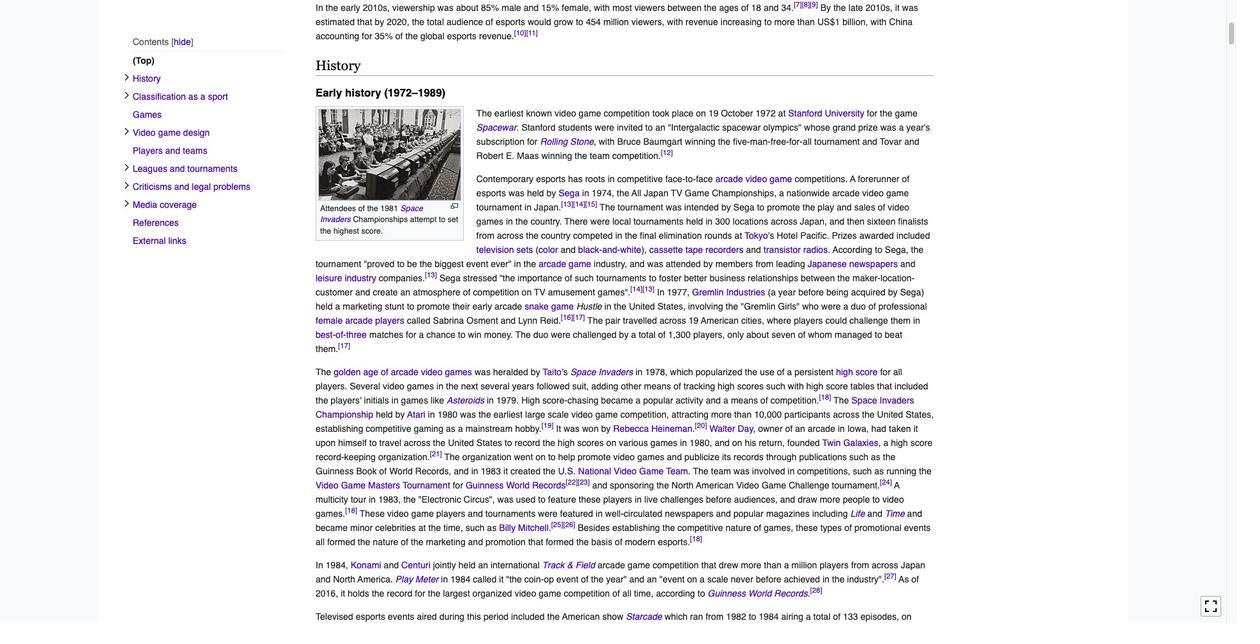 Task type: describe. For each thing, give the bounding box(es) containing it.
estimated
[[316, 17, 355, 27]]

game up sponsoring
[[639, 467, 664, 477]]

japan,
[[800, 217, 827, 227]]

heineman
[[652, 424, 693, 434]]

play meter in 1984 called it "the coin-op event of the year" and an "event on a scale never before achieved in the industry". [27]
[[396, 573, 897, 585]]

intended
[[685, 202, 719, 213]]

1 vertical spatial 's
[[562, 367, 568, 378]]

tokyo 's hotel pacific. prizes awarded included television sets ( color and black-and-white ), cassette tape recorders and transistor radios
[[477, 231, 931, 255]]

the down the "viewership" at the top of page
[[412, 17, 425, 27]]

competition inside the earliest known video game competition took place on 19 october 1972 at stanford university for the game spacewar
[[604, 108, 650, 119]]

including
[[813, 509, 848, 519]]

the up iowa,
[[862, 410, 875, 420]]

classification
[[133, 92, 186, 102]]

for inside , it holds the record for the largest organized video game competition of all time, according to guinness world records . [28]
[[415, 589, 426, 599]]

across up television sets link
[[497, 231, 524, 241]]

competition,
[[621, 410, 669, 420]]

and down year's
[[905, 137, 920, 147]]

2 horizontal spatial [18] link
[[820, 393, 832, 402]]

to down awarded
[[875, 245, 883, 255]]

such inside u.s. national video game team . the team was involved in competitions, such as running the video game masters tournament for guinness world records [22] [23] and sponsoring the north american video game challenge tournament. [24]
[[853, 467, 872, 477]]

1 vertical spatial history
[[133, 74, 161, 84]]

score.
[[362, 226, 383, 236]]

the up mainstream
[[479, 410, 491, 420]]

the left "u.s."
[[543, 467, 556, 477]]

in down 'jointly'
[[441, 575, 448, 585]]

in inside ". according to sega, the tournament "proved to be the biggest event ever" in the"
[[514, 259, 521, 269]]

between inside sega stressed "the importance of such tournaments to foster better business relationships between the maker-location- customer and create an atmosphere of competition on tv amusement games".
[[801, 273, 835, 284]]

game up tour
[[341, 481, 366, 491]]

duo inside snake game hustle in the united states, involving the "gremlin girls" who were a duo of professional female arcade players called sabrina osment and lynn reid. [16] [17] the pair travelled across 19 american cities, where players could challenge them in best-of-three
[[851, 302, 866, 312]]

as
[[899, 575, 909, 585]]

in left japan.
[[525, 202, 532, 213]]

north inside arcade game competition that drew more than a million players from across japan and north america.
[[333, 575, 355, 585]]

during
[[440, 612, 465, 623]]

promotion
[[486, 538, 526, 548]]

[10] [11]
[[514, 28, 538, 37]]

1984,
[[326, 561, 348, 571]]

of down life
[[845, 523, 852, 534]]

minor
[[350, 523, 373, 534]]

of up their
[[463, 287, 471, 298]]

to down [24] link
[[873, 495, 880, 505]]

mainstream
[[466, 424, 513, 434]]

held right 'jointly'
[[459, 561, 476, 571]]

and down tokyo
[[746, 245, 762, 255]]

in up held by atari
[[392, 396, 399, 406]]

and up drew
[[716, 509, 731, 519]]

across up hotel
[[771, 217, 798, 227]]

0 horizontal spatial [17] link
[[338, 342, 350, 351]]

game inside arcade game industry, and was attended by members from leading japanese newspapers and leisure industry companies. [13]
[[569, 259, 592, 269]]

0 horizontal spatial early
[[341, 2, 360, 13]]

to left be
[[397, 259, 405, 269]]

a inside which ran from 1982 to 1984 airing a total of 133 episodes, on
[[806, 612, 811, 623]]

promote inside (a year before being acquired by sega) held a marketing stunt to promote their early arcade
[[417, 302, 450, 312]]

track & field link
[[543, 561, 595, 571]]

in for in the early 2010s, viewership was about 85% male and 15% female, with most viewers between the ages of 18 and 34.
[[316, 2, 323, 13]]

0 horizontal spatial between
[[668, 2, 702, 13]]

organization
[[463, 452, 512, 463]]

and inside , owner of an arcade in iowa, had taken it upon himself to travel across the united states to record the high scores on various games in 1980, and on his return, founded
[[715, 438, 730, 449]]

stanford inside . stanford students were invited to an "intergalactic spacewar olympics" whose grand prize was a year's subscription for
[[522, 122, 556, 133]]

game inside in 1980 was the earliest large scale video game competition, attracting more than 10,000 participants across the united states, establishing competitive gaming as a mainstream hobby.
[[596, 410, 618, 420]]

galaxies
[[844, 438, 879, 449]]

the down [19] link
[[543, 438, 556, 449]]

0 vertical spatial [13] link
[[561, 200, 573, 209]]

was inside by the late 2010s, it was estimated that by 2020, the total audience of esports would grow to 454 million viewers, with revenue increasing to more than
[[903, 2, 919, 13]]

and right records,
[[454, 467, 469, 477]]

0 vertical spatial which
[[670, 367, 694, 378]]

japanese newspapers link
[[808, 259, 898, 269]]

players up matches at bottom left
[[375, 316, 405, 326]]

by left atari
[[396, 410, 405, 420]]

several
[[481, 382, 510, 392]]

1978,
[[645, 367, 668, 378]]

(a
[[768, 287, 776, 298]]

competition. inside asteroids in 1979. high score-chasing became a popular activity and a means of competition. [18] the
[[771, 396, 820, 406]]

organized
[[473, 589, 512, 599]]

leading
[[776, 259, 806, 269]]

were inside [18] these video game players and tournaments were featured in well-circulated newspapers and popular magazines including life and time
[[538, 509, 558, 519]]

with inside by the late 2010s, it was estimated that by 2020, the total audience of esports would grow to 454 million viewers, with revenue increasing to more than
[[667, 17, 683, 27]]

of right basis at the bottom
[[615, 538, 623, 548]]

1 vertical spatial guinness world records link
[[708, 589, 808, 599]]

1 vertical spatial [18] link
[[345, 507, 357, 516]]

all inside , with bruce baumgart winning the five-man-free-for-all tournament and tovar and robert e. maas winning the team competition.
[[803, 137, 812, 147]]

the down "nationwide"
[[803, 202, 816, 213]]

hide button
[[171, 37, 193, 47]]

criticisms and legal problems link
[[133, 178, 284, 196]]

asteroids in 1979. high score-chasing became a popular activity and a means of competition. [18] the
[[447, 393, 852, 406]]

, for owner
[[754, 424, 756, 434]]

across inside snake game hustle in the united states, involving the "gremlin girls" who were a duo of professional female arcade players called sabrina osment and lynn reid. [16] [17] the pair travelled across 19 american cities, where players could challenge them in best-of-three
[[660, 316, 686, 326]]

a up walter
[[724, 396, 729, 406]]

set
[[448, 215, 459, 224]]

arcade right age
[[391, 367, 419, 378]]

used
[[516, 495, 536, 505]]

osment
[[467, 316, 498, 326]]

"intergalactic
[[668, 122, 720, 133]]

0 vertical spatial [14] link
[[573, 200, 586, 209]]

games.
[[316, 509, 345, 519]]

of inside the play meter in 1984 called it "the coin-op event of the year" and an "event on a scale never before achieved in the industry". [27]
[[581, 575, 589, 585]]

himself
[[338, 438, 367, 449]]

a inside snake game hustle in the united states, involving the "gremlin girls" who were a duo of professional female arcade players called sabrina osment and lynn reid. [16] [17] the pair travelled across 19 american cities, where players could challenge them in best-of-three
[[844, 302, 849, 312]]

early
[[316, 86, 342, 99]]

sabrina
[[433, 316, 464, 326]]

players and teams link
[[133, 142, 284, 160]]

video up sponsoring
[[614, 467, 637, 477]]

and up the arcade game link
[[561, 245, 576, 255]]

held inside the tournament was intended by sega to promote the play and sales of video games in the country. there were local tournaments held in 300 locations across japan, and then sixteen finalists from across the country competed in the final elimination rounds at
[[686, 217, 704, 227]]

an inside , owner of an arcade in iowa, had taken it upon himself to travel across the united states to record the high scores on various games in 1980, and on his return, founded
[[796, 424, 806, 434]]

of inside , it holds the record for the largest organized video game competition of all time, according to guinness world records . [28]
[[613, 589, 620, 599]]

with inside 1 billion, with china accounting for 35% of the global esports revenue.
[[871, 17, 887, 27]]

[13] [14] [15]
[[561, 200, 598, 209]]

audience
[[447, 17, 483, 27]]

arcade inside arcade game industry, and was attended by members from leading japanese newspapers and leisure industry companies. [13]
[[539, 259, 566, 269]]

duo inside matches for a chance to win money. the duo were challenged by a total of 1,300 players, only about seven of whom managed to beat them.
[[534, 330, 549, 340]]

a right use
[[787, 367, 792, 378]]

the right be
[[420, 259, 432, 269]]

1979.
[[497, 396, 519, 406]]

the up championships
[[367, 204, 378, 213]]

it inside the play meter in 1984 called it "the coin-op event of the year" and an "event on a scale never before achieved in the industry". [27]
[[499, 575, 504, 585]]

and down circus",
[[468, 509, 483, 519]]

hotel
[[777, 231, 798, 241]]

than inside by the late 2010s, it was estimated that by 2020, the total audience of esports would grow to 454 million viewers, with revenue increasing to more than
[[798, 17, 815, 27]]

players inside a multicity tour in 1983, the "electronic circus", was used to feature these players in live challenges before audiences, and draw more people to video games.
[[604, 495, 633, 505]]

these
[[360, 509, 385, 519]]

a left chance
[[419, 330, 424, 340]]

cassette
[[650, 245, 683, 255]]

0 horizontal spatial space invaders link
[[320, 204, 423, 224]]

&
[[567, 561, 573, 571]]

types
[[821, 523, 842, 534]]

and up then
[[837, 202, 852, 213]]

an inside . stanford students were invited to an "intergalactic spacewar olympics" whose grand prize was a year's subscription for
[[656, 122, 666, 133]]

a inside the play meter in 1984 called it "the coin-op event of the year" and an "event on a scale never before achieved in the industry". [27]
[[700, 575, 705, 585]]

the inside the earliest known video game competition took place on 19 october 1972 at stanford university for the game spacewar
[[880, 108, 893, 119]]

fullscreen image
[[1205, 601, 1218, 614]]

and down white
[[630, 259, 645, 269]]

the up white
[[625, 231, 638, 241]]

x small image for media coverage
[[123, 200, 131, 208]]

video inside , it holds the record for the largest organized video game competition of all time, according to guinness world records . [28]
[[515, 589, 536, 599]]

video inside in 1980 was the earliest large scale video game competition, attracting more than 10,000 participants across the united states, establishing competitive gaming as a mainstream hobby.
[[572, 410, 593, 420]]

and up promotional
[[868, 509, 883, 519]]

play
[[818, 202, 835, 213]]

and inside the play meter in 1984 called it "the coin-op event of the year" and an "event on a scale never before achieved in the industry". [27]
[[630, 575, 645, 585]]

0 horizontal spatial [13] link
[[425, 271, 437, 280]]

1 horizontal spatial space
[[571, 367, 596, 378]]

tournaments down players and teams link
[[187, 164, 238, 174]]

nationwide
[[787, 188, 830, 199]]

was up several
[[475, 367, 491, 378]]

"the
[[500, 273, 515, 284]]

0 vertical spatial about
[[456, 2, 479, 13]]

2 horizontal spatial [13] link
[[643, 285, 655, 294]]

the inside the organization went on to help promote video games and publicize its records through publications such as the guinness book of world records, and in 1983 it created the
[[445, 452, 460, 463]]

in left 300
[[706, 217, 713, 227]]

. according to sega, the tournament "proved to be the biggest event ever" in the
[[316, 245, 924, 269]]

in right 'them'
[[914, 316, 921, 326]]

challenges
[[661, 495, 704, 505]]

. inside u.s. national video game team . the team was involved in competitions, such as running the video game masters tournament for guinness world records [22] [23] and sponsoring the north american video game challenge tournament. [24]
[[688, 467, 691, 477]]

that inside besides establishing the competitive nature of games, these types of promotional events all formed the nature of the marketing and promotion that formed the basis of modern esports.
[[528, 538, 544, 548]]

the inside sega stressed "the importance of such tournaments to foster better business relationships between the maker-location- customer and create an atmosphere of competition on tv amusement games".
[[838, 273, 850, 284]]

0 vertical spatial winning
[[685, 137, 716, 147]]

and up prizes
[[830, 217, 845, 227]]

highest
[[334, 226, 359, 236]]

and inside u.s. national video game team . the team was involved in competitions, such as running the video game masters tournament for guinness world records [22] [23] and sponsoring the north american video game challenge tournament. [24]
[[593, 481, 608, 491]]

high up tables at the right bottom
[[837, 367, 854, 378]]

2 vertical spatial included
[[511, 612, 545, 623]]

team inside u.s. national video game team . the team was involved in competitions, such as running the video game masters tournament for guinness world records [22] [23] and sponsoring the north american video game challenge tournament. [24]
[[711, 467, 731, 477]]

guinness inside u.s. national video game team . the team was involved in competitions, such as running the video game masters tournament for guinness world records [22] [23] and sponsoring the north american video game challenge tournament. [24]
[[466, 481, 504, 491]]

the right sega,
[[911, 245, 924, 255]]

to left travel
[[369, 438, 377, 449]]

of up amusement
[[565, 273, 573, 284]]

by inside by the late 2010s, it was estimated that by 2020, the total audience of esports would grow to 454 million viewers, with revenue increasing to more than
[[375, 17, 385, 27]]

[26]
[[564, 521, 576, 530]]

of down celebrities
[[401, 538, 409, 548]]

late
[[849, 2, 863, 13]]

more inside in 1980 was the earliest large scale video game competition, attracting more than 10,000 participants across the united states, establishing competitive gaming as a mainstream hobby.
[[712, 410, 732, 420]]

that inside arcade game competition that drew more than a million players from across japan and north america.
[[702, 561, 717, 571]]

the up the estimated
[[326, 2, 338, 13]]

a up competition,
[[636, 396, 641, 406]]

all inside besides establishing the competitive nature of games, these types of promotional events all formed the nature of the marketing and promotion that formed the basis of modern esports.
[[316, 538, 325, 548]]

for-
[[790, 137, 803, 147]]

by left taito
[[531, 367, 541, 378]]

2 vertical spatial american
[[562, 612, 600, 623]]

it inside , it holds the record for the largest organized video game competition of all time, according to guinness world records . [28]
[[341, 589, 345, 599]]

tables
[[851, 382, 875, 392]]

1 horizontal spatial competitive
[[618, 174, 663, 184]]

girls"
[[778, 302, 800, 312]]

of inside which ran from 1982 to 1984 airing a total of 133 episodes, on
[[833, 612, 841, 623]]

scores inside , owner of an arcade in iowa, had taken it upon himself to travel across the united states to record the high scores on various games in 1980, and on his return, founded
[[578, 438, 604, 449]]

esports down holds
[[356, 612, 386, 623]]

and up play
[[384, 561, 399, 571]]

establishing inside in 1980 was the earliest large scale video game competition, attracting more than 10,000 participants across the united states, establishing competitive gaming as a mainstream hobby.
[[316, 424, 363, 434]]

criticisms
[[133, 182, 172, 192]]

esports inside by the late 2010s, it was estimated that by 2020, the total audience of esports would grow to 454 million viewers, with revenue increasing to more than
[[496, 17, 525, 27]]

persistent
[[795, 367, 834, 378]]

video inside "in 1974, the all japan tv game championships, a nationwide arcade video game tournament in japan."
[[863, 188, 884, 199]]

circus",
[[464, 495, 495, 505]]

on inside the earliest known video game competition took place on 19 october 1972 at stanford university for the game spacewar
[[696, 108, 706, 119]]

of right use
[[777, 367, 785, 378]]

and up team
[[667, 452, 682, 463]]

invaders for space invaders
[[320, 215, 351, 224]]

earliest inside the earliest known video game competition took place on 19 october 1972 at stanford university for the game spacewar
[[495, 108, 524, 119]]

face-
[[666, 174, 686, 184]]

on up the organization went on to help promote video games and publicize its records through publications such as the guinness book of world records, and in 1983 it created the
[[607, 438, 617, 449]]

seven
[[772, 330, 796, 340]]

in right achieved
[[823, 575, 830, 585]]

billion,
[[843, 17, 868, 27]]

the inside snake game hustle in the united states, involving the "gremlin girls" who were a duo of professional female arcade players called sabrina osment and lynn reid. [16] [17] the pair travelled across 19 american cities, where players could challenge them in best-of-three
[[588, 316, 603, 326]]

included inside tokyo 's hotel pacific. prizes awarded included television sets ( color and black-and-white ), cassette tape recorders and transistor radios
[[897, 231, 931, 241]]

0 horizontal spatial events
[[388, 612, 415, 623]]

1 vertical spatial nature
[[373, 538, 399, 548]]

more inside arcade game competition that drew more than a million players from across japan and north america.
[[741, 561, 762, 571]]

in up television sets link
[[506, 217, 513, 227]]

[27] link
[[885, 573, 897, 582]]

(a year before being acquired by sega) held a marketing stunt to promote their early arcade
[[316, 287, 925, 312]]

sega for sega link
[[559, 188, 580, 199]]

the inside matches for a chance to win money. the duo were challenged by a total of 1,300 players, only about seven of whom managed to beat them.
[[516, 330, 531, 340]]

arcade inside , owner of an arcade in iowa, had taken it upon himself to travel across the united states to record the high scores on various games in 1980, and on his return, founded
[[808, 424, 836, 434]]

sega for sega stressed "the importance of such tournaments to foster better business relationships between the maker-location- customer and create an atmosphere of competition on tv amusement games".
[[440, 273, 461, 284]]

the right running
[[919, 467, 932, 477]]

of inside snake game hustle in the united states, involving the "gremlin girls" who were a duo of professional female arcade players called sabrina osment and lynn reid. [16] [17] the pair travelled across 19 american cities, where players could challenge them in best-of-three
[[869, 302, 876, 312]]

"proved
[[364, 259, 395, 269]]

game up students
[[579, 108, 602, 119]]

1 horizontal spatial score
[[856, 367, 878, 378]]

total inside by the late 2010s, it was estimated that by 2020, the total audience of esports would grow to 454 million viewers, with revenue increasing to more than
[[427, 17, 444, 27]]

game down involved
[[762, 481, 787, 491]]

1 horizontal spatial history
[[316, 58, 361, 73]]

video up multicity
[[316, 481, 339, 491]]

before inside the play meter in 1984 called it "the coin-op event of the year" and an "event on a scale never before achieved in the industry". [27]
[[756, 575, 782, 585]]

links
[[168, 236, 186, 246]]

2010s, for late
[[866, 2, 893, 13]]

was inside competitions. a forerunner of esports was held by
[[509, 188, 525, 199]]

and right 18
[[764, 2, 779, 13]]

states, inside snake game hustle in the united states, involving the "gremlin girls" who were a duo of professional female arcade players called sabrina osment and lynn reid. [16] [17] the pair travelled across 19 american cities, where players could challenge them in best-of-three
[[658, 302, 686, 312]]

players inside arcade game competition that drew more than a million players from across japan and north america.
[[820, 561, 849, 571]]

went
[[514, 452, 533, 463]]

the down , it holds the record for the largest organized video game competition of all time, according to guinness world records . [28]
[[547, 612, 560, 623]]

baumgart
[[644, 137, 683, 147]]

stressed
[[463, 273, 497, 284]]

in right tour
[[369, 495, 376, 505]]

in up the other
[[636, 367, 643, 378]]

0 horizontal spatial winning
[[542, 151, 572, 161]]

0 vertical spatial guinness world records link
[[466, 481, 566, 491]]

such inside sega stressed "the importance of such tournaments to foster better business relationships between the maker-location- customer and create an atmosphere of competition on tv amusement games".
[[575, 273, 594, 284]]

with inside , with bruce baumgart winning the five-man-free-for-all tournament and tovar and robert e. maas winning the team competition.
[[599, 137, 615, 147]]

to inside (a year before being acquired by sega) held a marketing stunt to promote their early arcade
[[407, 302, 415, 312]]

game inside snake game hustle in the united states, involving the "gremlin girls" who were a duo of professional female arcade players called sabrina osment and lynn reid. [16] [17] the pair travelled across 19 american cities, where players could challenge them in best-of-three
[[552, 302, 574, 312]]

in left live
[[635, 495, 642, 505]]

the up live
[[657, 481, 669, 491]]

increasing
[[721, 17, 762, 27]]

to inside the tournament was intended by sega to promote the play and sales of video games in the country. there were local tournaments held in 300 locations across japan, and then sixteen finalists from across the country competed in the final elimination rounds at
[[757, 202, 765, 213]]

the up running
[[883, 452, 896, 463]]

in for in 1984, konami and centuri jointly held an international track & field
[[316, 561, 323, 571]]

who
[[803, 302, 819, 312]]

transistor radios link
[[764, 245, 828, 255]]

to right states
[[505, 438, 512, 449]]

score inside for all players. several video games in the next several years followed suit, adding other means of tracking high scores such with high score tables that included the players' initials in games like
[[826, 382, 848, 392]]

video up audiences,
[[737, 481, 760, 491]]

arcade game competition that drew more than a million players from across japan and north america.
[[316, 561, 926, 585]]

in right roots
[[608, 174, 615, 184]]

media coverage link
[[133, 196, 284, 214]]

competitions,
[[798, 467, 851, 477]]

the down the sets on the left of page
[[524, 259, 536, 269]]

1 horizontal spatial space invaders link
[[571, 367, 633, 378]]

in left iowa,
[[838, 424, 845, 434]]

japan inside arcade game competition that drew more than a million players from across japan and north america.
[[901, 561, 926, 571]]

were inside snake game hustle in the united states, involving the "gremlin girls" who were a duo of professional female arcade players called sabrina osment and lynn reid. [16] [17] the pair travelled across 19 american cities, where players could challenge them in best-of-three
[[822, 302, 841, 312]]

the down america.
[[372, 589, 385, 599]]

the left use
[[745, 367, 758, 378]]

the down games".
[[614, 302, 627, 312]]

the down besides
[[577, 538, 589, 548]]

85%
[[481, 2, 499, 13]]

, for a
[[879, 438, 881, 449]]

for inside matches for a chance to win money. the duo were challenged by a total of 1,300 players, only about seven of whom managed to beat them.
[[406, 330, 417, 340]]

was inside the tournament was intended by sega to promote the play and sales of video games in the country. there were local tournaments held in 300 locations across japan, and then sixteen finalists from across the country competed in the final elimination rounds at
[[666, 202, 682, 213]]

scale inside the play meter in 1984 called it "the coin-op event of the year" and an "event on a scale never before achieved in the industry". [27]
[[708, 575, 729, 585]]

of left 1,300
[[659, 330, 666, 340]]

newspapers inside arcade game industry, and was attended by members from leading japanese newspapers and leisure industry companies. [13]
[[850, 259, 898, 269]]

rolling
[[540, 137, 568, 147]]

locations
[[733, 217, 769, 227]]

games up like
[[407, 382, 434, 392]]

to right used
[[538, 495, 546, 505]]

them
[[891, 316, 911, 326]]

the left country.
[[516, 217, 528, 227]]

with up 454
[[594, 2, 610, 13]]

the up centuri link
[[411, 538, 424, 548]]

to left win
[[458, 330, 466, 340]]

video inside a multicity tour in 1983, the "electronic circus", was used to feature these players in live challenges before audiences, and draw more people to video games.
[[883, 495, 904, 505]]

to left beat
[[875, 330, 883, 340]]

the left five-
[[718, 137, 731, 147]]

games up "next"
[[445, 367, 472, 378]]

tokyo link
[[745, 231, 768, 241]]

popular inside asteroids in 1979. high score-chasing became a popular activity and a means of competition. [18] the
[[643, 396, 674, 406]]

x small image for classification
[[123, 92, 131, 99]]

invaders for space invaders championship
[[880, 396, 915, 406]]

next
[[461, 382, 478, 392]]

viewership
[[393, 2, 435, 13]]

time link
[[885, 509, 905, 519]]

competition inside , it holds the record for the largest organized video game competition of all time, according to guinness world records . [28]
[[564, 589, 610, 599]]

had
[[872, 424, 887, 434]]

space for space invaders championship
[[852, 396, 878, 406]]

[18] these video game players and tournaments were featured in well-circulated newspapers and popular magazines including life and time
[[345, 507, 905, 519]]

the down field
[[591, 575, 604, 585]]

game up "players and teams"
[[158, 128, 181, 138]]

reid.
[[540, 316, 561, 326]]

arcade game industry, and was attended by members from leading japanese newspapers and leisure industry companies. [13]
[[316, 259, 916, 284]]

x small image for criticisms and legal problems
[[123, 182, 131, 190]]

tournament inside the tournament was intended by sega to promote the play and sales of video games in the country. there were local tournaments held in 300 locations across japan, and then sixteen finalists from across the country competed in the final elimination rounds at
[[618, 202, 664, 213]]

[25] link
[[551, 521, 564, 530]]

a inside competitions. a forerunner of esports was held by
[[851, 174, 856, 184]]

space invaders championship link
[[316, 396, 915, 420]]



Task type: vqa. For each thing, say whether or not it's contained in the screenshot.
top called
yes



Task type: locate. For each thing, give the bounding box(es) containing it.
across up [27] link at the bottom right of the page
[[872, 561, 899, 571]]

, owner of an arcade in iowa, had taken it upon himself to travel across the united states to record the high scores on various games in 1980, and on his return, founded
[[316, 424, 918, 449]]

various
[[619, 438, 648, 449]]

video inside for all players. several video games in the next several years followed suit, adding other means of tracking high scores such with high score tables that included the players' initials in games like
[[383, 382, 405, 392]]

x small image left leagues
[[123, 164, 131, 172]]

1 horizontal spatial records
[[775, 589, 808, 599]]

. inside , it holds the record for the largest organized video game competition of all time, according to guinness world records . [28]
[[808, 589, 811, 599]]

of inside for all players. several video games in the next several years followed suit, adding other means of tracking high scores such with high score tables that included the players' initials in games like
[[674, 382, 681, 392]]

called inside snake game hustle in the united states, involving the "gremlin girls" who were a duo of professional female arcade players called sabrina osment and lynn reid. [16] [17] the pair travelled across 19 american cities, where players could challenge them in best-of-three
[[407, 316, 431, 326]]

and up 2016
[[316, 575, 331, 585]]

1 horizontal spatial formed
[[546, 538, 574, 548]]

"electronic
[[419, 495, 461, 505]]

x small image for video game design
[[123, 128, 131, 136]]

space invaders link up adding
[[571, 367, 633, 378]]

0 vertical spatial duo
[[851, 302, 866, 312]]

competitive inside besides establishing the competitive nature of games, these types of promotional events all formed the nature of the marketing and promotion that formed the basis of modern esports.
[[678, 523, 724, 534]]

event inside ". according to sega, the tournament "proved to be the biggest event ever" in the"
[[466, 259, 489, 269]]

0 horizontal spatial formed
[[327, 538, 355, 548]]

's up followed
[[562, 367, 568, 378]]

2 horizontal spatial than
[[798, 17, 815, 27]]

1 horizontal spatial [18]
[[690, 535, 702, 544]]

at inside and became minor celebrities at the time, such as
[[419, 523, 426, 534]]

0 vertical spatial tv
[[671, 188, 683, 199]]

, inside , it holds the record for the largest organized video game competition of all time, according to guinness world records . [28]
[[336, 589, 338, 599]]

1 vertical spatial included
[[895, 382, 929, 392]]

tv down 'importance'
[[534, 287, 546, 298]]

1 horizontal spatial winning
[[685, 137, 716, 147]]

million inside arcade game competition that drew more than a million players from across japan and north america.
[[792, 561, 818, 571]]

whose
[[805, 122, 831, 133]]

),
[[642, 245, 647, 255]]

amusement
[[548, 287, 595, 298]]

1 vertical spatial sega
[[734, 202, 755, 213]]

on left his
[[733, 438, 743, 449]]

more inside a multicity tour in 1983, the "electronic circus", was used to feature these players in live challenges before audiences, and draw more people to video games.
[[820, 495, 841, 505]]

students
[[558, 122, 593, 133]]

iowa,
[[848, 424, 869, 434]]

for right high score link
[[881, 367, 891, 378]]

a right [24] link
[[895, 481, 900, 491]]

1 horizontal spatial north
[[672, 481, 694, 491]]

[27]
[[885, 573, 897, 582]]

by up japan.
[[547, 188, 556, 199]]

0 vertical spatial [18]
[[820, 393, 832, 402]]

a
[[851, 174, 856, 184], [895, 481, 900, 491]]

marketing up female arcade players link
[[343, 302, 383, 312]]

games link
[[133, 106, 284, 124]]

a down travelled
[[631, 330, 636, 340]]

[18] link down tour
[[345, 507, 357, 516]]

life
[[851, 509, 865, 519]]

formed up 1984,
[[327, 538, 355, 548]]

0 vertical spatial space invaders link
[[320, 204, 423, 224]]

video up like
[[421, 367, 443, 378]]

by up 35%
[[375, 17, 385, 27]]

0 horizontal spatial popular
[[643, 396, 674, 406]]

, for it
[[336, 589, 338, 599]]

arcade up the year"
[[598, 561, 625, 571]]

popular inside [18] these video game players and tournaments were featured in well-circulated newspapers and popular magazines including life and time
[[734, 509, 764, 519]]

[19] it was won by rebecca heineman . [20] walter day
[[542, 422, 754, 434]]

north up challenges
[[672, 481, 694, 491]]

total inside matches for a chance to win money. the duo were challenged by a total of 1,300 players, only about seven of whom managed to beat them.
[[639, 330, 656, 340]]

2 vertical spatial [18] link
[[690, 535, 702, 544]]

1 vertical spatial newspapers
[[665, 509, 714, 519]]

2020,
[[387, 17, 410, 27]]

2 vertical spatial competitive
[[678, 523, 724, 534]]

1
[[835, 17, 840, 27]]

was down cassette
[[648, 259, 664, 269]]

from up relationships
[[756, 259, 774, 269]]

use
[[760, 367, 775, 378]]

133
[[843, 612, 858, 623]]

2 x small image from the top
[[123, 128, 131, 136]]

[14] inside [14] [13] in 1977, gremlin industries
[[631, 285, 643, 294]]

1 vertical spatial guinness
[[466, 481, 504, 491]]

the up revenue
[[704, 2, 717, 13]]

scores inside for all players. several video games in the next several years followed suit, adding other means of tracking high scores such with high score tables that included the players' initials in games like
[[738, 382, 764, 392]]

0 horizontal spatial promote
[[417, 302, 450, 312]]

was inside [19] it was won by rebecca heineman . [20] walter day
[[564, 424, 580, 434]]

was inside arcade game industry, and was attended by members from leading japanese newspapers and leisure industry companies. [13]
[[648, 259, 664, 269]]

games inside the organization went on to help promote video games and publicize its records through publications such as the guinness book of world records, and in 1983 it created the
[[638, 452, 665, 463]]

1 horizontal spatial [13] link
[[561, 200, 573, 209]]

could
[[826, 316, 847, 326]]

with inside for all players. several video games in the next several years followed suit, adding other means of tracking high scores such with high score tables that included the players' initials in games like
[[788, 382, 804, 392]]

x small image for history
[[123, 74, 131, 81]]

games inside , owner of an arcade in iowa, had taken it upon himself to travel across the united states to record the high scores on various games in 1980, and on his return, founded
[[651, 438, 678, 449]]

rolling stone
[[540, 137, 594, 147]]

3 x small image from the top
[[123, 182, 131, 190]]

and inside asteroids in 1979. high score-chasing became a popular activity and a means of competition. [18] the
[[706, 396, 721, 406]]

of down field
[[581, 575, 589, 585]]

2 x small image from the top
[[123, 164, 131, 172]]

a inside . stanford students were invited to an "intergalactic spacewar olympics" whose grand prize was a year's subscription for
[[899, 122, 904, 133]]

1 vertical spatial scores
[[578, 438, 604, 449]]

american
[[701, 316, 739, 326], [696, 481, 734, 491], [562, 612, 600, 623]]

subscription
[[477, 137, 525, 147]]

world inside , it holds the record for the largest organized video game competition of all time, according to guinness world records . [28]
[[749, 589, 772, 599]]

players down "electronic
[[437, 509, 466, 519]]

0 vertical spatial north
[[672, 481, 694, 491]]

keeping
[[344, 452, 376, 463]]

1 vertical spatial establishing
[[613, 523, 660, 534]]

free-
[[771, 137, 790, 147]]

video inside [18] these video game players and tournaments were featured in well-circulated newspapers and popular magazines including life and time
[[387, 509, 409, 519]]

1984
[[451, 575, 471, 585], [759, 612, 779, 623]]

0 horizontal spatial [14]
[[573, 200, 586, 209]]

games down various
[[638, 452, 665, 463]]

north down 1984,
[[333, 575, 355, 585]]

that right tables at the right bottom
[[877, 382, 893, 392]]

held inside competitions. a forerunner of esports was held by
[[527, 188, 544, 199]]

1 horizontal spatial scores
[[738, 382, 764, 392]]

that right the estimated
[[357, 17, 372, 27]]

world down never
[[749, 589, 772, 599]]

[18] for [18]
[[690, 535, 702, 544]]

[10]
[[514, 28, 526, 37]]

1 vertical spatial [13] link
[[425, 271, 437, 280]]

newspapers inside [18] these video game players and tournaments were featured in well-circulated newspapers and popular magazines including life and time
[[665, 509, 714, 519]]

1 horizontal spatial about
[[747, 330, 769, 340]]

than inside in 1980 was the earliest large scale video game competition, attracting more than 10,000 participants across the united states, establishing competitive gaming as a mainstream hobby.
[[735, 410, 752, 420]]

1 horizontal spatial tv
[[671, 188, 683, 199]]

competitive inside in 1980 was the earliest large scale video game competition, attracting more than 10,000 participants across the united states, establishing competitive gaming as a mainstream hobby.
[[366, 424, 412, 434]]

for inside for all players. several video games in the next several years followed suit, adding other means of tracking high scores such with high score tables that included the players' initials in games like
[[881, 367, 891, 378]]

by inside matches for a chance to win money. the duo were challenged by a total of 1,300 players, only about seven of whom managed to beat them.
[[619, 330, 629, 340]]

1 vertical spatial space invaders link
[[571, 367, 633, 378]]

[19] link
[[542, 422, 554, 431]]

promote down atmosphere at the left
[[417, 302, 450, 312]]

such
[[575, 273, 594, 284], [767, 382, 786, 392], [850, 452, 869, 463], [853, 467, 872, 477], [466, 523, 485, 534]]

4 x small image from the top
[[123, 200, 131, 208]]

several
[[350, 382, 380, 392]]

0 horizontal spatial competition.
[[613, 151, 661, 161]]

money.
[[484, 330, 513, 340]]

this
[[467, 612, 481, 623]]

1 vertical spatial in
[[657, 287, 665, 298]]

to
[[576, 17, 584, 27], [765, 17, 772, 27], [646, 122, 653, 133], [757, 202, 765, 213], [439, 215, 446, 224], [875, 245, 883, 255], [397, 259, 405, 269], [649, 273, 657, 284], [407, 302, 415, 312], [458, 330, 466, 340], [875, 330, 883, 340], [369, 438, 377, 449], [505, 438, 512, 449], [548, 452, 556, 463], [538, 495, 546, 505], [873, 495, 880, 505], [698, 589, 705, 599], [749, 612, 757, 623]]

a right "event
[[700, 575, 705, 585]]

united inside snake game hustle in the united states, involving the "gremlin girls" who were a duo of professional female arcade players called sabrina osment and lynn reid. [16] [17] the pair travelled across 19 american cities, where players could challenge them in best-of-three
[[629, 302, 655, 312]]

held inside (a year before being acquired by sega) held a marketing stunt to promote their early arcade
[[316, 302, 333, 312]]

states, inside in 1980 was the earliest large scale video game competition, attracting more than 10,000 participants across the united states, establishing competitive gaming as a mainstream hobby.
[[906, 410, 934, 420]]

1 horizontal spatial guinness world records link
[[708, 589, 808, 599]]

total down the [28]
[[814, 612, 831, 623]]

included right period
[[511, 612, 545, 623]]

konami
[[351, 561, 382, 571]]

global
[[421, 31, 445, 41]]

1 vertical spatial invaders
[[599, 367, 633, 378]]

for up maas
[[527, 137, 538, 147]]

1 vertical spatial [14] link
[[631, 285, 643, 294]]

guinness up circus",
[[466, 481, 504, 491]]

create
[[373, 287, 398, 298]]

2 horizontal spatial before
[[799, 287, 824, 298]]

esports inside 1 billion, with china accounting for 35% of the global esports revenue.
[[447, 31, 477, 41]]

these inside a multicity tour in 1983, the "electronic circus", was used to feature these players in live challenges before audiences, and draw more people to video games.
[[579, 495, 601, 505]]

earliest
[[495, 108, 524, 119], [494, 410, 523, 420]]

were up the competed
[[591, 217, 610, 227]]

0 vertical spatial states,
[[658, 302, 686, 312]]

arcade inside snake game hustle in the united states, involving the "gremlin girls" who were a duo of professional female arcade players called sabrina osment and lynn reid. [16] [17] the pair travelled across 19 american cities, where players could challenge them in best-of-three
[[345, 316, 373, 326]]

(
[[536, 245, 539, 255]]

game
[[685, 188, 710, 199], [639, 467, 664, 477], [341, 481, 366, 491], [762, 481, 787, 491]]

year"
[[606, 575, 627, 585]]

duo down reid.
[[534, 330, 549, 340]]

, for with
[[594, 137, 597, 147]]

1 horizontal spatial marketing
[[426, 538, 466, 548]]

day
[[738, 424, 754, 434]]

on inside the organization went on to help promote video games and publicize its records through publications such as the guinness book of world records, and in 1983 it created the
[[536, 452, 546, 463]]

1 horizontal spatial [14] link
[[631, 285, 643, 294]]

1 formed from the left
[[327, 538, 355, 548]]

to left set
[[439, 215, 446, 224]]

op
[[544, 575, 554, 585]]

0 vertical spatial means
[[644, 382, 671, 392]]

feature
[[548, 495, 576, 505]]

such inside the organization went on to help promote video games and publicize its records through publications such as the guinness book of world records, and in 1983 it created the
[[850, 452, 869, 463]]

has
[[568, 174, 583, 184]]

0 horizontal spatial became
[[316, 523, 348, 534]]

the down minor
[[358, 538, 370, 548]]

"the
[[506, 575, 522, 585]]

robert
[[477, 151, 504, 161]]

tournaments inside sega stressed "the importance of such tournaments to foster better business relationships between the maker-location- customer and create an atmosphere of competition on tv amusement games".
[[597, 273, 647, 284]]

only
[[728, 330, 744, 340]]

0 vertical spatial [17] link
[[573, 313, 585, 322]]

guinness world records link down created
[[466, 481, 566, 491]]

at inside the earliest known video game competition took place on 19 october 1972 at stanford university for the game spacewar
[[779, 108, 786, 119]]

that inside by the late 2010s, it was estimated that by 2020, the total audience of esports would grow to 454 million viewers, with revenue increasing to more than
[[357, 17, 372, 27]]

's inside tokyo 's hotel pacific. prizes awarded included television sets ( color and black-and-white ), cassette tape recorders and transistor radios
[[768, 231, 775, 241]]

events down time
[[905, 523, 931, 534]]

2010s, for early
[[363, 2, 390, 13]]

0 horizontal spatial team
[[590, 151, 610, 161]]

1 horizontal spatial world
[[507, 481, 530, 491]]

sixteen
[[868, 217, 896, 227]]

in
[[316, 2, 323, 13], [657, 287, 665, 298], [316, 561, 323, 571]]

to right increasing
[[765, 17, 772, 27]]

1 2010s, from the left
[[363, 2, 390, 13]]

1 horizontal spatial [17]
[[573, 313, 585, 322]]

0 horizontal spatial 19
[[689, 316, 699, 326]]

sega link
[[559, 188, 580, 199]]

the inside asteroids in 1979. high score-chasing became a popular activity and a means of competition. [18] the
[[834, 396, 849, 406]]

0 horizontal spatial guinness world records link
[[466, 481, 566, 491]]

it left holds
[[341, 589, 345, 599]]

games up television
[[477, 217, 504, 227]]

0 vertical spatial [17]
[[573, 313, 585, 322]]

all inside for all players. several video games in the next several years followed suit, adding other means of tracking high scores such with high score tables that included the players' initials in games like
[[894, 367, 903, 378]]

popular down audiences,
[[734, 509, 764, 519]]

[18] up participants
[[820, 393, 832, 402]]

event inside the play meter in 1984 called it "the coin-op event of the year" and an "event on a scale never before achieved in the industry". [27]
[[557, 575, 579, 585]]

in up the estimated
[[316, 2, 323, 13]]

the up players.
[[316, 367, 331, 378]]

1 x small image from the top
[[123, 74, 131, 81]]

in inside in 1980 was the earliest large scale video game competition, attracting more than 10,000 participants across the united states, establishing competitive gaming as a mainstream hobby.
[[428, 410, 435, 420]]

1 horizontal spatial invaders
[[599, 367, 633, 378]]

all inside , it holds the record for the largest organized video game competition of all time, according to guinness world records . [28]
[[623, 589, 632, 599]]

pair
[[606, 316, 621, 326]]

from inside arcade game competition that drew more than a million players from across japan and north america.
[[852, 561, 870, 571]]

a right the airing
[[806, 612, 811, 623]]

1 vertical spatial [17] link
[[338, 342, 350, 351]]

1 vertical spatial x small image
[[123, 164, 131, 172]]

starcade link
[[626, 612, 662, 623]]

promote inside the organization went on to help promote video games and publicize its records through publications such as the guinness book of world records, and in 1983 it created the
[[578, 452, 611, 463]]

2010s, inside by the late 2010s, it was estimated that by 2020, the total audience of esports would grow to 454 million viewers, with revenue increasing to more than
[[866, 2, 893, 13]]

1 vertical spatial competition.
[[771, 396, 820, 406]]

called inside the play meter in 1984 called it "the coin-op event of the year" and an "event on a scale never before achieved in the industry". [27]
[[473, 575, 497, 585]]

million inside by the late 2010s, it was estimated that by 2020, the total audience of esports would grow to 454 million viewers, with revenue increasing to more than
[[604, 17, 629, 27]]

establishing down championship
[[316, 424, 363, 434]]

tv inside "in 1974, the all japan tv game championships, a nationwide arcade video game tournament in japan."
[[671, 188, 683, 199]]

whom
[[808, 330, 833, 340]]

win
[[468, 330, 482, 340]]

x small image
[[123, 74, 131, 81], [123, 128, 131, 136], [123, 182, 131, 190], [123, 200, 131, 208]]

2 vertical spatial at
[[419, 523, 426, 534]]

was inside u.s. national video game team . the team was involved in competitions, such as running the video game masters tournament for guinness world records [22] [23] and sponsoring the north american video game challenge tournament. [24]
[[734, 467, 750, 477]]

2016
[[316, 589, 336, 599]]

competitive up esports. in the bottom of the page
[[678, 523, 724, 534]]

1 vertical spatial [17]
[[338, 342, 350, 351]]

0 horizontal spatial establishing
[[316, 424, 363, 434]]

1 vertical spatial between
[[801, 273, 835, 284]]

means up '10,000'
[[731, 396, 758, 406]]

sega stressed "the importance of such tournaments to foster better business relationships between the maker-location- customer and create an atmosphere of competition on tv amusement games".
[[316, 273, 915, 298]]

help
[[558, 452, 575, 463]]

north
[[672, 481, 694, 491], [333, 575, 355, 585]]

0 horizontal spatial 's
[[562, 367, 568, 378]]

1 horizontal spatial establishing
[[613, 523, 660, 534]]

space for space invaders
[[401, 204, 423, 213]]

industry
[[345, 273, 376, 284]]

, with bruce baumgart winning the five-man-free-for-all tournament and tovar and robert e. maas winning the team competition.
[[477, 137, 920, 161]]

these inside besides establishing the competitive nature of games, these types of promotional events all formed the nature of the marketing and promotion that formed the basis of modern esports.
[[796, 523, 818, 534]]

1 vertical spatial which
[[665, 612, 688, 623]]

it
[[896, 2, 900, 13], [914, 424, 918, 434], [504, 467, 508, 477], [499, 575, 504, 585], [341, 589, 345, 599]]

tournaments
[[187, 164, 238, 174], [634, 217, 684, 227], [597, 273, 647, 284], [486, 509, 536, 519]]

[18] for [18] these video game players and tournaments were featured in well-circulated newspapers and popular magazines including life and time
[[345, 507, 357, 516]]

1 vertical spatial event
[[557, 575, 579, 585]]

2 vertical spatial before
[[756, 575, 782, 585]]

[26] link
[[564, 521, 576, 530]]

1 vertical spatial united
[[878, 410, 904, 420]]

0 vertical spatial american
[[701, 316, 739, 326]]

best-
[[316, 330, 336, 340]]

video game design link
[[133, 124, 284, 142]]

the left industry".
[[832, 575, 845, 585]]

video inside the tournament was intended by sega to promote the play and sales of video games in the country. there were local tournaments held in 300 locations across japan, and then sixteen finalists from across the country competed in the final elimination rounds at
[[888, 202, 910, 213]]

0 horizontal spatial record
[[387, 589, 413, 599]]

1 vertical spatial promote
[[417, 302, 450, 312]]

2 formed from the left
[[546, 538, 574, 548]]

game inside , it holds the record for the largest organized video game competition of all time, according to guinness world records . [28]
[[539, 589, 562, 599]]

and inside snake game hustle in the united states, involving the "gremlin girls" who were a duo of professional female arcade players called sabrina osment and lynn reid. [16] [17] the pair travelled across 19 american cities, where players could challenge them in best-of-three
[[501, 316, 516, 326]]

1 horizontal spatial before
[[756, 575, 782, 585]]

game up won
[[596, 410, 618, 420]]

1 vertical spatial popular
[[734, 509, 764, 519]]

u.s.
[[558, 467, 576, 477]]

held up female
[[316, 302, 333, 312]]

contemporary
[[477, 174, 534, 184]]

the inside 1 billion, with china accounting for 35% of the global esports revenue.
[[406, 31, 418, 41]]

1 x small image from the top
[[123, 92, 131, 99]]

high down popularized
[[718, 382, 735, 392]]

guinness inside the organization went on to help promote video games and publicize its records through publications such as the guinness book of world records, and in 1983 it created the
[[316, 467, 354, 477]]

in down several
[[487, 396, 494, 406]]

2 vertical spatial than
[[764, 561, 782, 571]]

north inside u.s. national video game team . the team was involved in competitions, such as running the video game masters tournament for guinness world records [22] [23] and sponsoring the north american video game challenge tournament. [24]
[[672, 481, 694, 491]]

were up "could"
[[822, 302, 841, 312]]

video inside the earliest known video game competition took place on 19 october 1972 at stanford university for the game spacewar
[[555, 108, 576, 119]]

means inside for all players. several video games in the next several years followed suit, adding other means of tracking high scores such with high score tables that included the players' initials in games like
[[644, 382, 671, 392]]

before right challenges
[[706, 495, 732, 505]]

as inside in 1980 was the earliest large scale video game competition, attracting more than 10,000 participants across the united states, establishing competitive gaming as a mainstream hobby.
[[446, 424, 456, 434]]

.
[[517, 122, 519, 133], [828, 245, 831, 255], [693, 424, 695, 434], [688, 467, 691, 477], [549, 523, 551, 534], [808, 589, 811, 599]]

the down meter
[[428, 589, 441, 599]]

x small image
[[123, 92, 131, 99], [123, 164, 131, 172]]

guinness inside , it holds the record for the largest organized video game competition of all time, according to guinness world records . [28]
[[708, 589, 746, 599]]

in left 1984,
[[316, 561, 323, 571]]

0 horizontal spatial [14] link
[[573, 200, 586, 209]]

game inside arcade game competition that drew more than a million players from across japan and north america.
[[628, 561, 651, 571]]

ran
[[690, 612, 704, 623]]

was right the it
[[564, 424, 580, 434]]

states,
[[658, 302, 686, 312], [906, 410, 934, 420]]

"gremlin
[[741, 302, 776, 312]]

[14] link
[[573, 200, 586, 209], [631, 285, 643, 294]]

was up audience
[[438, 2, 454, 13]]

the up tovar
[[880, 108, 893, 119]]

it inside the organization went on to help promote video games and publicize its records through publications such as the guinness book of world records, and in 1983 it created the
[[504, 467, 508, 477]]

2 vertical spatial promote
[[578, 452, 611, 463]]

tournaments inside the tournament was intended by sega to promote the play and sales of video games in the country. there were local tournaments held in 300 locations across japan, and then sixteen finalists from across the country competed in the final elimination rounds at
[[634, 217, 684, 227]]

, left holds
[[336, 589, 338, 599]]

video up celebrities
[[387, 509, 409, 519]]

rolling stone link
[[540, 137, 594, 147]]

a inside in 1980 was the earliest large scale video game competition, attracting more than 10,000 participants across the united states, establishing competitive gaming as a mainstream hobby.
[[458, 424, 463, 434]]

which up tracking
[[670, 367, 694, 378]]

. inside [19] it was won by rebecca heineman . [20] walter day
[[693, 424, 695, 434]]

1 horizontal spatial popular
[[734, 509, 764, 519]]

1 vertical spatial before
[[706, 495, 732, 505]]

as inside and became minor celebrities at the time, such as
[[487, 523, 497, 534]]

the down players.
[[316, 396, 328, 406]]

of right forerunner
[[902, 174, 910, 184]]

by right won
[[601, 424, 611, 434]]

1 vertical spatial marketing
[[426, 538, 466, 548]]

than
[[798, 17, 815, 27], [735, 410, 752, 420], [764, 561, 782, 571]]

1 horizontal spatial [13]
[[561, 200, 573, 209]]

all down games.
[[316, 538, 325, 548]]

an down took at the right top
[[656, 122, 666, 133]]

x small image for leagues
[[123, 164, 131, 172]]

2 vertical spatial space
[[852, 396, 878, 406]]

was
[[438, 2, 454, 13], [903, 2, 919, 13], [881, 122, 897, 133], [509, 188, 525, 199], [666, 202, 682, 213], [648, 259, 664, 269], [475, 367, 491, 378], [460, 410, 476, 420], [564, 424, 580, 434], [734, 467, 750, 477], [498, 495, 514, 505]]

[18]
[[820, 393, 832, 402], [345, 507, 357, 516], [690, 535, 702, 544]]

hobby.
[[515, 424, 542, 434]]

and up money. at the left bottom of page
[[501, 316, 516, 326]]

0 horizontal spatial means
[[644, 382, 671, 392]]

arcade up championships,
[[716, 174, 743, 184]]

video up students
[[555, 108, 576, 119]]

1 vertical spatial million
[[792, 561, 818, 571]]

0 horizontal spatial marketing
[[343, 302, 383, 312]]

total down travelled
[[639, 330, 656, 340]]

by inside the tournament was intended by sega to promote the play and sales of video games in the country. there were local tournaments held in 300 locations across japan, and then sixteen finalists from across the country competed in the final elimination rounds at
[[722, 202, 731, 213]]

location-
[[881, 273, 915, 284]]

records inside , it holds the record for the largest organized video game competition of all time, according to guinness world records . [28]
[[775, 589, 808, 599]]

space up suit, on the left bottom
[[571, 367, 596, 378]]

heralded
[[493, 367, 528, 378]]

to inside which ran from 1982 to 1984 airing a total of 133 episodes, on
[[749, 612, 757, 623]]

0 vertical spatial japan
[[644, 188, 669, 199]]

snake
[[525, 302, 549, 312]]

early inside (a year before being acquired by sega) held a marketing stunt to promote their early arcade
[[473, 302, 492, 312]]

jointly
[[433, 561, 456, 571]]

the tournament was intended by sega to promote the play and sales of video games in the country. there were local tournaments held in 300 locations across japan, and then sixteen finalists from across the country competed in the final elimination rounds at
[[477, 202, 929, 241]]

world inside u.s. national video game team . the team was involved in competitions, such as running the video game masters tournament for guinness world records [22] [23] and sponsoring the north american video game challenge tournament. [24]
[[507, 481, 530, 491]]

0 vertical spatial event
[[466, 259, 489, 269]]

across inside in 1980 was the earliest large scale video game competition, attracting more than 10,000 participants across the united states, establishing competitive gaming as a mainstream hobby.
[[833, 410, 860, 420]]

of up challenge
[[869, 302, 876, 312]]

[17]
[[573, 313, 585, 322], [338, 342, 350, 351]]

[18] link down challenges
[[690, 535, 702, 544]]

from right ran
[[706, 612, 724, 623]]

contents
[[133, 37, 169, 47]]

the up challenged
[[588, 316, 603, 326]]

radios
[[804, 245, 828, 255]]

0 horizontal spatial [17]
[[338, 342, 350, 351]]

tournament inside "in 1974, the all japan tv game championships, a nationwide arcade video game tournament in japan."
[[477, 202, 522, 213]]

game inside "in 1974, the all japan tv game championships, a nationwide arcade video game tournament in japan."
[[887, 188, 909, 199]]

2 horizontal spatial [18]
[[820, 393, 832, 402]]

tv down face-
[[671, 188, 683, 199]]

time
[[885, 509, 905, 519]]

0 vertical spatial team
[[590, 151, 610, 161]]

2 horizontal spatial world
[[749, 589, 772, 599]]

in down the local
[[616, 231, 623, 241]]

members
[[716, 259, 753, 269]]

invaders inside space invaders
[[320, 215, 351, 224]]

an up organized
[[478, 561, 488, 571]]

x small image left classification
[[123, 92, 131, 99]]

golden age of arcade video games link
[[334, 367, 472, 378]]

tournament
[[815, 137, 860, 147], [477, 202, 522, 213], [618, 202, 664, 213], [316, 259, 361, 269]]

1 horizontal spatial 2010s,
[[866, 2, 893, 13]]

1 horizontal spatial sega
[[559, 188, 580, 199]]

about
[[456, 2, 479, 13], [747, 330, 769, 340]]

year's
[[907, 122, 931, 133]]

the down gremlin industries link
[[726, 302, 739, 312]]

0 horizontal spatial competitive
[[366, 424, 412, 434]]

contents hide
[[133, 37, 191, 47]]

was up tovar
[[881, 122, 897, 133]]

1 vertical spatial about
[[747, 330, 769, 340]]

sales
[[855, 202, 876, 213]]

0 horizontal spatial than
[[735, 410, 752, 420]]

was inside . stanford students were invited to an "intergalactic spacewar olympics" whose grand prize was a year's subscription for
[[881, 122, 897, 133]]

1 vertical spatial events
[[388, 612, 415, 623]]

as inside the organization went on to help promote video games and publicize its records through publications such as the guinness book of world records, and in 1983 it created the
[[871, 452, 881, 463]]

1 horizontal spatial nature
[[726, 523, 752, 534]]

these
[[579, 495, 601, 505], [796, 523, 818, 534]]

customer
[[316, 287, 353, 298]]

arcade up sales
[[833, 188, 860, 199]]

records up feature on the bottom left
[[532, 481, 566, 491]]

2 2010s, from the left
[[866, 2, 893, 13]]

olympics"
[[764, 122, 802, 133]]

walter
[[710, 424, 736, 434]]

time, inside , it holds the record for the largest organized video game competition of all time, according to guinness world records . [28]
[[634, 589, 654, 599]]

score inside the , a high score record-keeping organization.
[[911, 438, 933, 449]]

0 vertical spatial [14]
[[573, 200, 586, 209]]

in left 1980,
[[680, 438, 687, 449]]

such inside for all players. several video games in the next several years followed suit, adding other means of tracking high scores such with high score tables that included the players' initials in games like
[[767, 382, 786, 392]]

promotional
[[855, 523, 902, 534]]

in down through at the right bottom of page
[[788, 467, 795, 477]]

winning
[[685, 137, 716, 147], [542, 151, 572, 161]]

became inside asteroids in 1979. high score-chasing became a popular activity and a means of competition. [18] the
[[601, 396, 633, 406]]

0 vertical spatial establishing
[[316, 424, 363, 434]]

2 horizontal spatial competitive
[[678, 523, 724, 534]]

to right 1982
[[749, 612, 757, 623]]

lynn
[[518, 316, 538, 326]]



